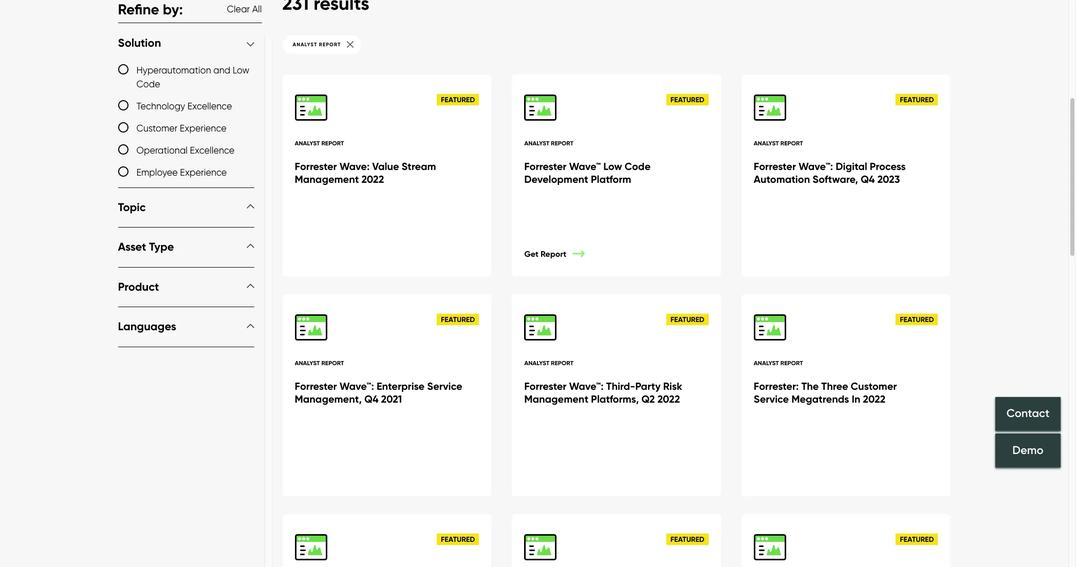 Task type: locate. For each thing, give the bounding box(es) containing it.
0 horizontal spatial code
[[137, 78, 160, 89]]

0 horizontal spatial wave™:
[[340, 380, 374, 393]]

analyst report
[[293, 41, 341, 48]]

featured for forrester wave™ low code development platform
[[671, 95, 705, 105]]

excellence for technology excellence
[[188, 101, 232, 111]]

forrester for forrester wave: value stream management 2022
[[295, 160, 337, 173]]

1 vertical spatial excellence
[[190, 145, 235, 156]]

forrester for forrester wave™ low code development platform
[[525, 160, 567, 173]]

technology excellence
[[137, 101, 232, 111]]

q4 inside forrester wave™: digital process automation software, q4 2023
[[861, 173, 876, 186]]

q4 inside forrester wave™: enterprise service management, q4 2021
[[365, 393, 379, 406]]

report up management,
[[322, 360, 344, 367]]

clear all
[[227, 3, 262, 14]]

experience down operational excellence in the top left of the page
[[180, 167, 227, 178]]

code
[[137, 78, 160, 89], [625, 160, 651, 173]]

q4
[[861, 173, 876, 186], [365, 393, 379, 406]]

forrester inside forrester wave™: third-party risk management platforms, q2 2022
[[525, 380, 567, 393]]

0 vertical spatial customer
[[137, 123, 178, 133]]

report up automation
[[781, 140, 804, 147]]

0 vertical spatial q4
[[861, 173, 876, 186]]

excellence down hyperautomation and low code
[[188, 101, 232, 111]]

featured for forrester wave™: digital process automation software, q4 2023
[[901, 95, 935, 105]]

report for forrester: the three customer service megatrends in 2022
[[781, 360, 804, 367]]

platforms,
[[591, 393, 639, 406]]

wave™: inside forrester wave™: digital process automation software, q4 2023
[[799, 160, 834, 173]]

0 vertical spatial report
[[319, 41, 341, 48]]

in
[[852, 393, 861, 406]]

2 horizontal spatial 2022
[[864, 393, 886, 406]]

2022
[[362, 173, 384, 186], [658, 393, 681, 406], [864, 393, 886, 406]]

analyst for forrester wave™ low code development platform
[[525, 140, 550, 147]]

1 vertical spatial code
[[625, 160, 651, 173]]

report for forrester wave™: third-party risk management platforms, q2 2022
[[551, 360, 574, 367]]

low for wave™
[[604, 160, 623, 173]]

stream
[[402, 160, 436, 173]]

customer down technology
[[137, 123, 178, 133]]

low inside hyperautomation and low code
[[233, 65, 250, 75]]

2022 left stream
[[362, 173, 384, 186]]

excellence for operational excellence
[[190, 145, 235, 156]]

1 vertical spatial low
[[604, 160, 623, 173]]

wave™:
[[799, 160, 834, 173], [340, 380, 374, 393], [569, 380, 604, 393]]

wave™: inside forrester wave™: enterprise service management, q4 2021
[[340, 380, 374, 393]]

forrester inside forrester wave: value stream management 2022
[[295, 160, 337, 173]]

customer
[[137, 123, 178, 133], [851, 380, 898, 393]]

1 horizontal spatial 2022
[[658, 393, 681, 406]]

analyst for forrester wave™: digital process automation software, q4 2023
[[754, 140, 780, 147]]

forrester
[[295, 160, 337, 173], [525, 160, 567, 173], [754, 160, 797, 173], [295, 380, 337, 393], [525, 380, 567, 393]]

software,
[[813, 173, 859, 186]]

wave™: left 2021
[[340, 380, 374, 393]]

1 vertical spatial experience
[[180, 167, 227, 178]]

development platform
[[525, 173, 632, 186]]

experience
[[180, 123, 227, 133], [180, 167, 227, 178]]

analyst
[[293, 41, 317, 48]]

service
[[427, 380, 463, 393], [754, 393, 790, 406]]

featured for forrester wave™: enterprise service management, q4 2021
[[441, 315, 475, 325]]

1 horizontal spatial code
[[625, 160, 651, 173]]

digital
[[836, 160, 868, 173]]

excellence
[[188, 101, 232, 111], [190, 145, 235, 156]]

1 vertical spatial report
[[541, 249, 567, 259]]

demo
[[1013, 444, 1044, 458]]

q4 left 2023
[[861, 173, 876, 186]]

experience up operational excellence in the top left of the page
[[180, 123, 227, 133]]

1 horizontal spatial low
[[604, 160, 623, 173]]

wave™: for software,
[[799, 160, 834, 173]]

1 horizontal spatial customer
[[851, 380, 898, 393]]

service left the
[[754, 393, 790, 406]]

analyst for forrester: the three customer service megatrends in 2022
[[754, 360, 780, 367]]

1 vertical spatial q4
[[365, 393, 379, 406]]

1 horizontal spatial q4
[[861, 173, 876, 186]]

low inside forrester wave™ low code development platform
[[604, 160, 623, 173]]

wave:
[[340, 160, 370, 173]]

code for forrester wave™ low code development platform
[[625, 160, 651, 173]]

1 horizontal spatial service
[[754, 393, 790, 406]]

megatrends
[[792, 393, 850, 406]]

2022 inside forrester wave™: third-party risk management platforms, q2 2022
[[658, 393, 681, 406]]

code inside hyperautomation and low code
[[137, 78, 160, 89]]

the
[[802, 380, 819, 393]]

1 vertical spatial customer
[[851, 380, 898, 393]]

analyst report for forrester wave: value stream management 2022
[[295, 140, 344, 147]]

by:
[[163, 1, 183, 18]]

low
[[233, 65, 250, 75], [604, 160, 623, 173]]

automation
[[754, 173, 811, 186]]

2022 right q2
[[658, 393, 681, 406]]

analyst report for forrester wave™ low code development platform
[[525, 140, 574, 147]]

0 horizontal spatial low
[[233, 65, 250, 75]]

0 vertical spatial experience
[[180, 123, 227, 133]]

wave™: inside forrester wave™: third-party risk management platforms, q2 2022
[[569, 380, 604, 393]]

1 horizontal spatial management
[[525, 393, 589, 406]]

forrester:
[[754, 380, 799, 393]]

hyperautomation
[[137, 65, 211, 75]]

service right 'enterprise'
[[427, 380, 463, 393]]

report
[[322, 140, 344, 147], [551, 140, 574, 147], [781, 140, 804, 147], [322, 360, 344, 367], [551, 360, 574, 367], [781, 360, 804, 367]]

get report
[[525, 249, 567, 259]]

report for forrester wave™: enterprise service management, q4 2021
[[322, 360, 344, 367]]

report up forrester wave™: third-party risk management platforms, q2 2022
[[551, 360, 574, 367]]

low right wave™
[[604, 160, 623, 173]]

featured for forrester: the three customer service megatrends in 2022
[[901, 315, 935, 325]]

asset
[[118, 240, 146, 254]]

0 horizontal spatial 2022
[[362, 173, 384, 186]]

topic
[[118, 200, 146, 214]]

featured for forrester wave™: third-party risk management platforms, q2 2022
[[671, 315, 705, 325]]

code inside forrester wave™ low code development platform
[[625, 160, 651, 173]]

wave™: left third-
[[569, 380, 604, 393]]

report right analyst at the left top of page
[[319, 41, 341, 48]]

report up wave™
[[551, 140, 574, 147]]

0 horizontal spatial management
[[295, 173, 359, 186]]

1 horizontal spatial wave™:
[[569, 380, 604, 393]]

0 horizontal spatial service
[[427, 380, 463, 393]]

forrester for forrester wave™: enterprise service management, q4 2021
[[295, 380, 337, 393]]

featured
[[441, 95, 475, 105], [671, 95, 705, 105], [901, 95, 935, 105], [441, 315, 475, 325], [671, 315, 705, 325], [901, 315, 935, 325], [441, 536, 475, 545], [671, 536, 705, 545], [901, 536, 935, 545]]

0 horizontal spatial report
[[319, 41, 341, 48]]

0 vertical spatial excellence
[[188, 101, 232, 111]]

analyst report for forrester wave™: enterprise service management, q4 2021
[[295, 360, 344, 367]]

2 horizontal spatial wave™:
[[799, 160, 834, 173]]

management
[[295, 173, 359, 186], [525, 393, 589, 406]]

forrester inside forrester wave™ low code development platform
[[525, 160, 567, 173]]

low right the and
[[233, 65, 250, 75]]

report right the get
[[541, 249, 567, 259]]

wave™: left digital
[[799, 160, 834, 173]]

forrester inside forrester wave™: digital process automation software, q4 2023
[[754, 160, 797, 173]]

report up forrester:
[[781, 360, 804, 367]]

report for get report
[[541, 249, 567, 259]]

1 horizontal spatial report
[[541, 249, 567, 259]]

report
[[319, 41, 341, 48], [541, 249, 567, 259]]

analyst report
[[295, 140, 344, 147], [525, 140, 574, 147], [754, 140, 804, 147], [295, 360, 344, 367], [525, 360, 574, 367], [754, 360, 804, 367]]

q4 left 2021
[[365, 393, 379, 406]]

0 vertical spatial management
[[295, 173, 359, 186]]

0 vertical spatial low
[[233, 65, 250, 75]]

enterprise
[[377, 380, 425, 393]]

analyst
[[295, 140, 320, 147], [525, 140, 550, 147], [754, 140, 780, 147], [295, 360, 320, 367], [525, 360, 550, 367], [754, 360, 780, 367]]

service inside forrester wave™: enterprise service management, q4 2021
[[427, 380, 463, 393]]

1 vertical spatial management
[[525, 393, 589, 406]]

employee
[[137, 167, 178, 178]]

report up wave: at the top
[[322, 140, 344, 147]]

2022 right in
[[864, 393, 886, 406]]

wave™: for management
[[569, 380, 604, 393]]

operational
[[137, 145, 188, 156]]

customer right three
[[851, 380, 898, 393]]

report for forrester wave™: digital process automation software, q4 2023
[[781, 140, 804, 147]]

clear all link
[[227, 2, 262, 17]]

contact
[[1007, 407, 1050, 421]]

experience for employee experience
[[180, 167, 227, 178]]

forrester inside forrester wave™: enterprise service management, q4 2021
[[295, 380, 337, 393]]

0 vertical spatial code
[[137, 78, 160, 89]]

excellence up employee experience
[[190, 145, 235, 156]]

0 horizontal spatial q4
[[365, 393, 379, 406]]



Task type: vqa. For each thing, say whether or not it's contained in the screenshot.
clear all link
yes



Task type: describe. For each thing, give the bounding box(es) containing it.
analyst for forrester wave™: enterprise service management, q4 2021
[[295, 360, 320, 367]]

q2
[[642, 393, 655, 406]]

analyst report for forrester wave™: digital process automation software, q4 2023
[[754, 140, 804, 147]]

0 horizontal spatial customer
[[137, 123, 178, 133]]

management inside forrester wave: value stream management 2022
[[295, 173, 359, 186]]

management,
[[295, 393, 362, 406]]

analyst report for forrester wave™: third-party risk management platforms, q2 2022
[[525, 360, 574, 367]]

employee experience
[[137, 167, 227, 178]]

low for and
[[233, 65, 250, 75]]

experience for customer experience
[[180, 123, 227, 133]]

asset type
[[118, 240, 174, 254]]

get
[[525, 249, 539, 259]]

risk
[[664, 380, 683, 393]]

management inside forrester wave™: third-party risk management platforms, q2 2022
[[525, 393, 589, 406]]

hyperautomation and low code
[[137, 65, 250, 89]]

customer experience
[[137, 123, 227, 133]]

analyst report for forrester: the three customer service megatrends in 2022
[[754, 360, 804, 367]]

2022 inside forrester: the three customer service megatrends in 2022
[[864, 393, 886, 406]]

forrester for forrester wave™: third-party risk management platforms, q2 2022
[[525, 380, 567, 393]]

third-
[[607, 380, 636, 393]]

2023
[[878, 173, 901, 186]]

process
[[870, 160, 906, 173]]

report for forrester wave: value stream management 2022
[[322, 140, 344, 147]]

forrester: the three customer service megatrends in 2022
[[754, 380, 898, 406]]

clear
[[227, 3, 250, 14]]

refine
[[118, 1, 159, 18]]

featured for forrester wave: value stream management 2022
[[441, 95, 475, 105]]

customer inside forrester: the three customer service megatrends in 2022
[[851, 380, 898, 393]]

value
[[372, 160, 399, 173]]

wave™
[[569, 160, 601, 173]]

forrester wave™ low code development platform
[[525, 160, 651, 186]]

forrester wave: value stream management 2022
[[295, 160, 436, 186]]

forrester wave™: enterprise service management, q4 2021
[[295, 380, 463, 406]]

technology
[[137, 101, 185, 111]]

solution
[[118, 36, 161, 50]]

and
[[214, 65, 230, 75]]

analyst for forrester wave: value stream management 2022
[[295, 140, 320, 147]]

operational excellence
[[137, 145, 235, 156]]

forrester wave™: digital process automation software, q4 2023
[[754, 160, 906, 186]]

demo link
[[996, 434, 1061, 468]]

service inside forrester: the three customer service megatrends in 2022
[[754, 393, 790, 406]]

languages
[[118, 320, 176, 334]]

forrester for forrester wave™: digital process automation software, q4 2023
[[754, 160, 797, 173]]

wave™: for q4
[[340, 380, 374, 393]]

refine by:
[[118, 1, 183, 18]]

analyst for forrester wave™: third-party risk management platforms, q2 2022
[[525, 360, 550, 367]]

three
[[822, 380, 849, 393]]

report for analyst report
[[319, 41, 341, 48]]

party
[[636, 380, 661, 393]]

2021
[[381, 393, 402, 406]]

contact link
[[996, 397, 1061, 431]]

product
[[118, 280, 159, 294]]

code for hyperautomation and low code
[[137, 78, 160, 89]]

forrester wave™: third-party risk management platforms, q2 2022
[[525, 380, 683, 406]]

2022 inside forrester wave: value stream management 2022
[[362, 173, 384, 186]]

report for forrester wave™ low code development platform
[[551, 140, 574, 147]]

type
[[149, 240, 174, 254]]

all
[[252, 3, 262, 14]]



